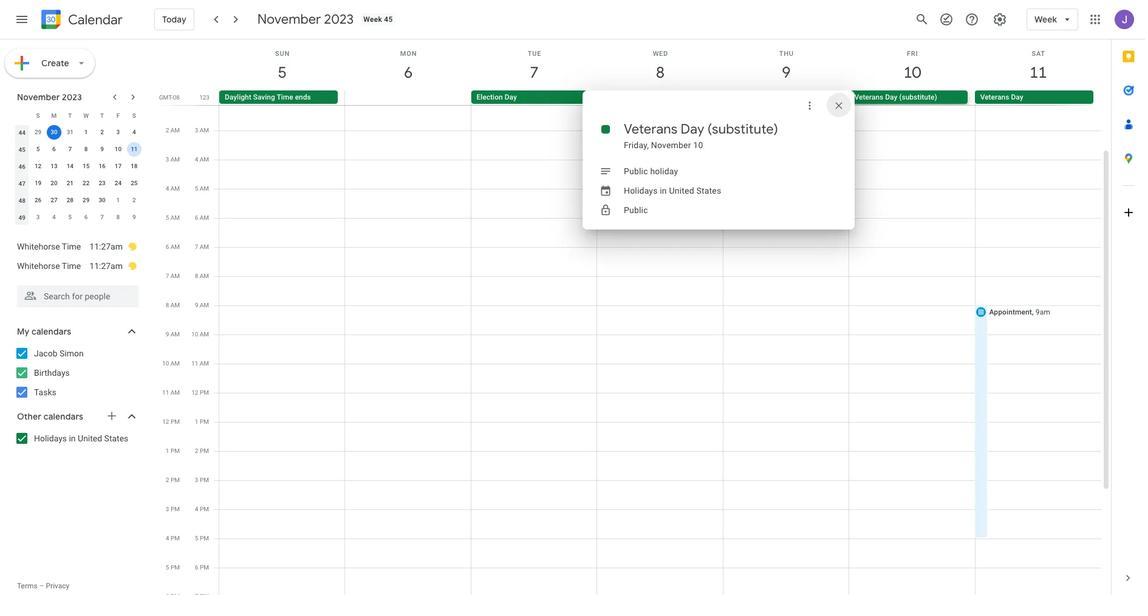Task type: locate. For each thing, give the bounding box(es) containing it.
10 link
[[899, 59, 927, 87]]

30 right 29 element
[[99, 197, 106, 204]]

row containing s
[[14, 107, 142, 124]]

0 vertical spatial public
[[624, 167, 649, 176]]

2 11:27am from the top
[[90, 261, 123, 271]]

veterans inside veterans day button
[[981, 93, 1010, 102]]

whitehorse
[[17, 242, 60, 252], [17, 261, 60, 271]]

row containing 26
[[14, 192, 142, 209]]

2 horizontal spatial november
[[652, 140, 692, 150]]

3
[[195, 127, 198, 134], [116, 129, 120, 136], [166, 156, 169, 163], [36, 214, 40, 221], [195, 477, 198, 484], [166, 506, 169, 513]]

7
[[530, 63, 538, 83], [68, 146, 72, 153], [100, 214, 104, 221], [195, 244, 198, 250], [166, 273, 169, 280]]

1 horizontal spatial holidays in united states
[[624, 186, 722, 196]]

0 vertical spatial in
[[660, 186, 667, 196]]

5
[[277, 63, 286, 83], [36, 146, 40, 153], [195, 185, 198, 192], [68, 214, 72, 221], [166, 215, 169, 221], [195, 536, 198, 542], [166, 565, 169, 571]]

1 vertical spatial november
[[17, 92, 60, 103]]

public holiday
[[624, 167, 679, 176]]

tue 7
[[528, 50, 542, 83]]

day for election day
[[505, 93, 517, 102]]

0 horizontal spatial holidays in united states
[[34, 434, 128, 444]]

2
[[166, 127, 169, 134], [100, 129, 104, 136], [133, 197, 136, 204], [195, 448, 198, 455], [166, 477, 169, 484]]

t right "w"
[[100, 112, 104, 119]]

united down holiday
[[670, 186, 695, 196]]

8 inside the december 8 element
[[116, 214, 120, 221]]

whitehorse time up search for people text field
[[17, 261, 81, 271]]

0 vertical spatial 30
[[51, 129, 58, 136]]

27 element
[[47, 193, 61, 208]]

november inside veterans day (substitute) friday, november 10
[[652, 140, 692, 150]]

3 am
[[195, 127, 209, 134], [166, 156, 180, 163]]

am
[[171, 127, 180, 134], [200, 127, 209, 134], [171, 156, 180, 163], [200, 156, 209, 163], [171, 185, 180, 192], [200, 185, 209, 192], [171, 215, 180, 221], [200, 215, 209, 221], [171, 244, 180, 250], [200, 244, 209, 250], [171, 273, 180, 280], [200, 273, 209, 280], [171, 302, 180, 309], [200, 302, 209, 309], [171, 331, 180, 338], [200, 331, 209, 338], [171, 361, 180, 367], [200, 361, 209, 367], [171, 390, 180, 396]]

12
[[35, 163, 41, 170], [192, 390, 198, 396], [162, 419, 169, 426]]

2 whitehorse time from the top
[[17, 261, 81, 271]]

november 2023 up m
[[17, 92, 82, 103]]

whitehorse for 2nd list item from the top of the page
[[17, 261, 60, 271]]

0 horizontal spatial 3 pm
[[166, 506, 180, 513]]

0 horizontal spatial 5 pm
[[166, 565, 180, 571]]

2 pm
[[195, 448, 209, 455], [166, 477, 180, 484]]

1 vertical spatial november 2023
[[17, 92, 82, 103]]

gmt-08
[[159, 94, 180, 101]]

0 vertical spatial calendars
[[32, 326, 71, 337]]

0 horizontal spatial 7 am
[[166, 273, 180, 280]]

5 pm up 6 pm
[[195, 536, 209, 542]]

8
[[656, 63, 664, 83], [84, 146, 88, 153], [116, 214, 120, 221], [195, 273, 198, 280], [166, 302, 169, 309]]

veterans inside veterans day (substitute) friday, november 10
[[624, 121, 678, 138]]

11 am
[[192, 361, 209, 367], [162, 390, 180, 396]]

row group
[[14, 124, 142, 226]]

veterans
[[855, 93, 884, 102], [981, 93, 1010, 102], [624, 121, 678, 138]]

in down "other calendars" dropdown button at the bottom of page
[[69, 434, 76, 444]]

united down "other calendars" dropdown button at the bottom of page
[[78, 434, 102, 444]]

29 right 44
[[35, 129, 41, 136]]

0 horizontal spatial 4 am
[[166, 185, 180, 192]]

2 vertical spatial november
[[652, 140, 692, 150]]

1 vertical spatial in
[[69, 434, 76, 444]]

november 2023 grid
[[12, 107, 142, 226]]

public
[[624, 167, 649, 176], [624, 205, 649, 215]]

december 7 element
[[95, 210, 109, 225]]

8 am
[[195, 273, 209, 280], [166, 302, 180, 309]]

0 vertical spatial 2 pm
[[195, 448, 209, 455]]

column header inside november 2023 grid
[[14, 107, 30, 124]]

6
[[403, 63, 412, 83], [52, 146, 56, 153], [84, 214, 88, 221], [195, 215, 198, 221], [166, 244, 169, 250], [195, 565, 198, 571]]

1 vertical spatial calendars
[[44, 412, 83, 423]]

today button
[[154, 5, 194, 34]]

my
[[17, 326, 29, 337]]

2 public from the top
[[624, 205, 649, 215]]

november 2023 up sun
[[258, 11, 354, 28]]

calendars inside dropdown button
[[44, 412, 83, 423]]

11:27am for 2nd list item from the bottom of the page
[[90, 242, 123, 252]]

0 vertical spatial whitehorse
[[17, 242, 60, 252]]

3 am down 2 am
[[166, 156, 180, 163]]

today
[[162, 14, 186, 25]]

17 element
[[111, 159, 126, 174]]

(substitute) inside button
[[900, 93, 938, 102]]

0 horizontal spatial november 2023
[[17, 92, 82, 103]]

10 am
[[192, 331, 209, 338], [162, 361, 180, 367]]

in down holiday
[[660, 186, 667, 196]]

25 element
[[127, 176, 142, 191]]

0 horizontal spatial 45
[[19, 146, 25, 153]]

12 inside row
[[35, 163, 41, 170]]

0 horizontal spatial 11 am
[[162, 390, 180, 396]]

11:27am up search for people text field
[[90, 261, 123, 271]]

0 vertical spatial 3 pm
[[195, 477, 209, 484]]

holidays down public holiday
[[624, 186, 658, 196]]

31
[[67, 129, 74, 136]]

week inside dropdown button
[[1035, 14, 1058, 25]]

1 vertical spatial 3 pm
[[166, 506, 180, 513]]

1 horizontal spatial 30
[[99, 197, 106, 204]]

12 pm
[[192, 390, 209, 396], [162, 419, 180, 426]]

december 1 element
[[111, 193, 126, 208]]

public down friday,
[[624, 167, 649, 176]]

november up sun
[[258, 11, 321, 28]]

0 vertical spatial 45
[[384, 15, 393, 24]]

0 vertical spatial 5 am
[[195, 185, 209, 192]]

1 horizontal spatial 6 am
[[195, 215, 209, 221]]

sun 5
[[275, 50, 290, 83]]

calendars inside dropdown button
[[32, 326, 71, 337]]

list
[[5, 232, 148, 281]]

list item down december 5 element
[[17, 237, 137, 257]]

5 pm
[[195, 536, 209, 542], [166, 565, 180, 571]]

1 vertical spatial 3 am
[[166, 156, 180, 163]]

5 inside sun 5
[[277, 63, 286, 83]]

14
[[67, 163, 74, 170]]

0 vertical spatial time
[[277, 93, 293, 102]]

w
[[83, 112, 89, 119]]

december 3 element
[[31, 210, 45, 225]]

1 vertical spatial 45
[[19, 146, 25, 153]]

0 vertical spatial 12
[[35, 163, 41, 170]]

7 link
[[521, 59, 549, 87]]

9am
[[1036, 308, 1051, 317]]

1 vertical spatial whitehorse
[[17, 261, 60, 271]]

0 vertical spatial 29
[[35, 129, 41, 136]]

2023 left "week 45"
[[324, 11, 354, 28]]

4 am
[[195, 156, 209, 163], [166, 185, 180, 192]]

22 element
[[79, 176, 93, 191]]

30 left 31 on the top of page
[[51, 129, 58, 136]]

t
[[68, 112, 72, 119], [100, 112, 104, 119]]

2 vertical spatial 12
[[162, 419, 169, 426]]

47
[[19, 180, 25, 187]]

1 horizontal spatial 9 am
[[195, 302, 209, 309]]

30 cell
[[46, 124, 62, 141]]

9 am
[[195, 302, 209, 309], [166, 331, 180, 338]]

18 element
[[127, 159, 142, 174]]

10
[[904, 63, 921, 83], [694, 140, 704, 150], [115, 146, 122, 153], [192, 331, 198, 338], [162, 361, 169, 367]]

29 for the october 29 element
[[35, 129, 41, 136]]

t right m
[[68, 112, 72, 119]]

2 whitehorse from the top
[[17, 261, 60, 271]]

october 29 element
[[31, 125, 45, 140]]

0 vertical spatial 3 am
[[195, 127, 209, 134]]

day for veterans day (substitute)
[[886, 93, 898, 102]]

day for veterans day
[[1012, 93, 1024, 102]]

1 horizontal spatial s
[[132, 112, 136, 119]]

list item up search for people text field
[[17, 257, 137, 276]]

1 vertical spatial public
[[624, 205, 649, 215]]

1 vertical spatial holidays in united states
[[34, 434, 128, 444]]

settings menu image
[[993, 12, 1008, 27]]

(substitute) for veterans day (substitute) friday, november 10
[[708, 121, 779, 138]]

cell containing appointment
[[975, 43, 1102, 596]]

1 vertical spatial 7 am
[[166, 273, 180, 280]]

6 inside mon 6
[[403, 63, 412, 83]]

states down veterans day (substitute) friday, november 10
[[697, 186, 722, 196]]

44
[[19, 129, 25, 136]]

19 element
[[31, 176, 45, 191]]

tab list
[[1113, 40, 1146, 562]]

list item
[[17, 237, 137, 257], [17, 257, 137, 276]]

calendar
[[68, 11, 123, 28]]

pm
[[200, 390, 209, 396], [171, 419, 180, 426], [200, 419, 209, 426], [171, 448, 180, 455], [200, 448, 209, 455], [171, 477, 180, 484], [200, 477, 209, 484], [171, 506, 180, 513], [200, 506, 209, 513], [171, 536, 180, 542], [200, 536, 209, 542], [171, 565, 180, 571], [200, 565, 209, 571]]

s
[[36, 112, 40, 119], [132, 112, 136, 119]]

holidays down other calendars
[[34, 434, 67, 444]]

jacob simon
[[34, 349, 84, 359]]

1 vertical spatial (substitute)
[[708, 121, 779, 138]]

11:27am for 2nd list item from the top of the page
[[90, 261, 123, 271]]

1 horizontal spatial t
[[100, 112, 104, 119]]

1
[[84, 129, 88, 136], [116, 197, 120, 204], [195, 419, 198, 426], [166, 448, 169, 455]]

10 inside veterans day (substitute) friday, november 10
[[694, 140, 704, 150]]

birthdays
[[34, 368, 70, 378]]

11:27am down the december 7 element
[[90, 242, 123, 252]]

holidays in united states down holiday
[[624, 186, 722, 196]]

1 horizontal spatial in
[[660, 186, 667, 196]]

(substitute)
[[900, 93, 938, 102], [708, 121, 779, 138]]

0 vertical spatial 2023
[[324, 11, 354, 28]]

1 horizontal spatial (substitute)
[[900, 93, 938, 102]]

9
[[782, 63, 790, 83], [100, 146, 104, 153], [133, 214, 136, 221], [195, 302, 198, 309], [166, 331, 169, 338]]

row containing daylight saving time ends
[[214, 91, 1112, 105]]

1 vertical spatial 6 am
[[166, 244, 180, 250]]

Search for people text field
[[24, 286, 131, 308]]

1 horizontal spatial 2023
[[324, 11, 354, 28]]

december 8 element
[[111, 210, 126, 225]]

29 right 28
[[83, 197, 90, 204]]

30 for 30 element
[[99, 197, 106, 204]]

privacy
[[46, 582, 69, 591]]

17
[[115, 163, 122, 170]]

1 vertical spatial 10 am
[[162, 361, 180, 367]]

veterans day (substitute) heading
[[624, 121, 779, 138]]

column header
[[14, 107, 30, 124]]

5 pm left 6 pm
[[166, 565, 180, 571]]

other calendars
[[17, 412, 83, 423]]

calendars up the jacob
[[32, 326, 71, 337]]

1 s from the left
[[36, 112, 40, 119]]

23
[[99, 180, 106, 187]]

3 am right 2 am
[[195, 127, 209, 134]]

10 element
[[111, 142, 126, 157]]

1 horizontal spatial 10 am
[[192, 331, 209, 338]]

(substitute) inside veterans day (substitute) friday, november 10
[[708, 121, 779, 138]]

time
[[277, 93, 293, 102], [62, 242, 81, 252], [62, 261, 81, 271]]

30
[[51, 129, 58, 136], [99, 197, 106, 204]]

1 vertical spatial whitehorse time
[[17, 261, 81, 271]]

1 vertical spatial 12
[[192, 390, 198, 396]]

1 vertical spatial 12 pm
[[162, 419, 180, 426]]

1 horizontal spatial week
[[1035, 14, 1058, 25]]

1 horizontal spatial states
[[697, 186, 722, 196]]

appointment , 9am
[[990, 308, 1051, 317]]

4
[[133, 129, 136, 136], [195, 156, 198, 163], [166, 185, 169, 192], [52, 214, 56, 221], [195, 506, 198, 513], [166, 536, 169, 542]]

2 horizontal spatial veterans
[[981, 93, 1010, 102]]

0 vertical spatial 4 pm
[[195, 506, 209, 513]]

1 horizontal spatial 5 am
[[195, 185, 209, 192]]

mon
[[401, 50, 417, 58]]

1 vertical spatial 5 am
[[166, 215, 180, 221]]

0 horizontal spatial 1 pm
[[166, 448, 180, 455]]

1 vertical spatial united
[[78, 434, 102, 444]]

None search field
[[0, 281, 151, 308]]

1 horizontal spatial 45
[[384, 15, 393, 24]]

21 element
[[63, 176, 77, 191]]

veterans for veterans day (substitute) friday, november 10
[[624, 121, 678, 138]]

holidays in united states down "other calendars" dropdown button at the bottom of page
[[34, 434, 128, 444]]

4 pm
[[195, 506, 209, 513], [166, 536, 180, 542]]

0 vertical spatial november 2023
[[258, 11, 354, 28]]

2023 up 31 on the top of page
[[62, 92, 82, 103]]

0 horizontal spatial in
[[69, 434, 76, 444]]

20 element
[[47, 176, 61, 191]]

time down december 5 element
[[62, 242, 81, 252]]

1 horizontal spatial veterans
[[855, 93, 884, 102]]

s right f
[[132, 112, 136, 119]]

1 horizontal spatial 29
[[83, 197, 90, 204]]

whitehorse time down december 4 element
[[17, 242, 81, 252]]

public for public holiday
[[624, 167, 649, 176]]

1 horizontal spatial 11 am
[[192, 361, 209, 367]]

time left ends
[[277, 93, 293, 102]]

time up search for people text field
[[62, 261, 81, 271]]

row
[[214, 43, 1102, 596], [214, 91, 1112, 105], [14, 107, 142, 124], [14, 124, 142, 141], [14, 141, 142, 158], [14, 158, 142, 175], [14, 175, 142, 192], [14, 192, 142, 209], [14, 209, 142, 226]]

0 horizontal spatial november
[[17, 92, 60, 103]]

october 30, today element
[[47, 125, 61, 140]]

calendars down tasks
[[44, 412, 83, 423]]

5 am
[[195, 185, 209, 192], [166, 215, 180, 221]]

45
[[384, 15, 393, 24], [19, 146, 25, 153]]

30 inside cell
[[51, 129, 58, 136]]

thu 9
[[780, 50, 794, 83]]

0 horizontal spatial 30
[[51, 129, 58, 136]]

public down public holiday
[[624, 205, 649, 215]]

december 6 element
[[79, 210, 93, 225]]

48
[[19, 197, 25, 204]]

1 horizontal spatial november 2023
[[258, 11, 354, 28]]

18
[[131, 163, 138, 170]]

day
[[505, 93, 517, 102], [886, 93, 898, 102], [1012, 93, 1024, 102], [681, 121, 705, 138]]

privacy link
[[46, 582, 69, 591]]

ends
[[295, 93, 311, 102]]

other
[[17, 412, 41, 423]]

0 horizontal spatial 3 am
[[166, 156, 180, 163]]

25
[[131, 180, 138, 187]]

daylight saving time ends button
[[219, 91, 338, 104]]

0 horizontal spatial 8 am
[[166, 302, 180, 309]]

november up holiday
[[652, 140, 692, 150]]

december 5 element
[[63, 210, 77, 225]]

10 inside 10 element
[[115, 146, 122, 153]]

1 horizontal spatial november
[[258, 11, 321, 28]]

1 horizontal spatial 3 am
[[195, 127, 209, 134]]

7 inside tue 7
[[530, 63, 538, 83]]

day inside veterans day (substitute) friday, november 10
[[681, 121, 705, 138]]

1 public from the top
[[624, 167, 649, 176]]

30 element
[[95, 193, 109, 208]]

45 inside row
[[19, 146, 25, 153]]

11 element
[[127, 142, 142, 157]]

1 vertical spatial holidays
[[34, 434, 67, 444]]

veterans inside veterans day (substitute) button
[[855, 93, 884, 102]]

1 11:27am from the top
[[90, 242, 123, 252]]

cell
[[219, 43, 346, 596], [346, 43, 472, 596], [472, 43, 598, 596], [598, 43, 724, 596], [724, 43, 850, 596], [850, 43, 976, 596], [975, 43, 1102, 596], [345, 91, 471, 105], [598, 91, 724, 105], [724, 91, 850, 105]]

states down the add other calendars image
[[104, 434, 128, 444]]

0 horizontal spatial 12 pm
[[162, 419, 180, 426]]

1 whitehorse from the top
[[17, 242, 60, 252]]

1 horizontal spatial 8 am
[[195, 273, 209, 280]]

in
[[660, 186, 667, 196], [69, 434, 76, 444]]

29 element
[[79, 193, 93, 208]]

s left m
[[36, 112, 40, 119]]

0 vertical spatial 6 am
[[195, 215, 209, 221]]

list containing whitehorse time
[[5, 232, 148, 281]]

1 horizontal spatial 5 pm
[[195, 536, 209, 542]]

1 vertical spatial 30
[[99, 197, 106, 204]]

0 vertical spatial whitehorse time
[[17, 242, 81, 252]]

row group containing 29
[[14, 124, 142, 226]]

0 horizontal spatial s
[[36, 112, 40, 119]]

1 vertical spatial 11:27am
[[90, 261, 123, 271]]

time inside button
[[277, 93, 293, 102]]

0 horizontal spatial 2 pm
[[166, 477, 180, 484]]

row containing 3
[[14, 209, 142, 226]]

wed
[[653, 50, 669, 58]]

29
[[35, 129, 41, 136], [83, 197, 90, 204]]

0 horizontal spatial veterans
[[624, 121, 678, 138]]

grid
[[156, 40, 1112, 596]]

november up m
[[17, 92, 60, 103]]

1 horizontal spatial 7 am
[[195, 244, 209, 250]]

1 list item from the top
[[17, 237, 137, 257]]



Task type: vqa. For each thing, say whether or not it's contained in the screenshot.


Task type: describe. For each thing, give the bounding box(es) containing it.
0 vertical spatial holidays in united states
[[624, 186, 722, 196]]

week for week 45
[[364, 15, 382, 24]]

22
[[83, 180, 90, 187]]

49
[[19, 214, 25, 221]]

fri
[[908, 50, 919, 58]]

week 45
[[364, 15, 393, 24]]

saving
[[253, 93, 275, 102]]

1 horizontal spatial 3 pm
[[195, 477, 209, 484]]

13
[[51, 163, 58, 170]]

6 pm
[[195, 565, 209, 571]]

(substitute) for veterans day (substitute)
[[900, 93, 938, 102]]

15 element
[[79, 159, 93, 174]]

election day
[[477, 93, 517, 102]]

0 vertical spatial 9 am
[[195, 302, 209, 309]]

terms link
[[17, 582, 38, 591]]

16 element
[[95, 159, 109, 174]]

11 inside cell
[[131, 146, 138, 153]]

mon 6
[[401, 50, 417, 83]]

2 horizontal spatial 12
[[192, 390, 198, 396]]

0 vertical spatial 8 am
[[195, 273, 209, 280]]

1 whitehorse time from the top
[[17, 242, 81, 252]]

december 2 element
[[127, 193, 142, 208]]

0 vertical spatial 1 pm
[[195, 419, 209, 426]]

2 s from the left
[[132, 112, 136, 119]]

2 vertical spatial time
[[62, 261, 81, 271]]

week for week
[[1035, 14, 1058, 25]]

0 horizontal spatial 4 pm
[[166, 536, 180, 542]]

15
[[83, 163, 90, 170]]

2 am
[[166, 127, 180, 134]]

row containing 12
[[14, 158, 142, 175]]

fri 10
[[904, 50, 921, 83]]

veterans for veterans day
[[981, 93, 1010, 102]]

daylight saving time ends
[[225, 93, 311, 102]]

tue
[[528, 50, 542, 58]]

row group inside november 2023 grid
[[14, 124, 142, 226]]

my calendars button
[[2, 322, 151, 342]]

wed 8
[[653, 50, 669, 83]]

28
[[67, 197, 74, 204]]

2 list item from the top
[[17, 257, 137, 276]]

0 horizontal spatial 9 am
[[166, 331, 180, 338]]

6 link
[[395, 59, 423, 87]]

row containing 19
[[14, 175, 142, 192]]

1 horizontal spatial 12 pm
[[192, 390, 209, 396]]

veterans day
[[981, 93, 1024, 102]]

week button
[[1027, 5, 1079, 34]]

whitehorse for 2nd list item from the bottom of the page
[[17, 242, 60, 252]]

9 inside thu 9
[[782, 63, 790, 83]]

jacob
[[34, 349, 57, 359]]

calendar element
[[39, 7, 123, 34]]

0 vertical spatial states
[[697, 186, 722, 196]]

row containing 5
[[14, 141, 142, 158]]

appointment
[[990, 308, 1033, 317]]

8 inside wed 8
[[656, 63, 664, 83]]

0 horizontal spatial united
[[78, 434, 102, 444]]

1 horizontal spatial 12
[[162, 419, 169, 426]]

calendar heading
[[66, 11, 123, 28]]

0 vertical spatial united
[[670, 186, 695, 196]]

holiday
[[651, 167, 679, 176]]

create
[[41, 58, 69, 69]]

veterans day (substitute)
[[855, 93, 938, 102]]

my calendars list
[[2, 344, 151, 402]]

1 vertical spatial time
[[62, 242, 81, 252]]

terms
[[17, 582, 38, 591]]

daylight
[[225, 93, 251, 102]]

123
[[199, 94, 210, 101]]

30 for october 30, today element
[[51, 129, 58, 136]]

veterans day (substitute) button
[[850, 91, 968, 104]]

1 horizontal spatial holidays
[[624, 186, 658, 196]]

my calendars
[[17, 326, 71, 337]]

26 element
[[31, 193, 45, 208]]

december 9 element
[[127, 210, 142, 225]]

–
[[39, 582, 44, 591]]

december 4 element
[[47, 210, 61, 225]]

0 horizontal spatial 6 am
[[166, 244, 180, 250]]

1 vertical spatial 4 am
[[166, 185, 180, 192]]

election
[[477, 93, 503, 102]]

11 cell
[[126, 141, 142, 158]]

08
[[173, 94, 180, 101]]

9 link
[[773, 59, 801, 87]]

tasks
[[34, 388, 56, 398]]

24 element
[[111, 176, 126, 191]]

calendars for my calendars
[[32, 326, 71, 337]]

0 horizontal spatial states
[[104, 434, 128, 444]]

create button
[[5, 49, 95, 78]]

16
[[99, 163, 106, 170]]

24
[[115, 180, 122, 187]]

8 link
[[647, 59, 675, 87]]

veterans for veterans day (substitute)
[[855, 93, 884, 102]]

m
[[51, 112, 57, 119]]

1 t from the left
[[68, 112, 72, 119]]

13 element
[[47, 159, 61, 174]]

sun
[[275, 50, 290, 58]]

0 horizontal spatial 2023
[[62, 92, 82, 103]]

21
[[67, 180, 74, 187]]

0 horizontal spatial 10 am
[[162, 361, 180, 367]]

grid containing 5
[[156, 40, 1112, 596]]

friday,
[[624, 140, 649, 150]]

other calendars button
[[2, 407, 151, 427]]

,
[[1033, 308, 1035, 317]]

1 horizontal spatial 2 pm
[[195, 448, 209, 455]]

12 element
[[31, 159, 45, 174]]

public for public
[[624, 205, 649, 215]]

26
[[35, 197, 41, 204]]

29 for 29 element
[[83, 197, 90, 204]]

1 vertical spatial 1 pm
[[166, 448, 180, 455]]

sat
[[1033, 50, 1046, 58]]

thu
[[780, 50, 794, 58]]

0 horizontal spatial holidays
[[34, 434, 67, 444]]

20
[[51, 180, 58, 187]]

october 31 element
[[63, 125, 77, 140]]

0 vertical spatial 7 am
[[195, 244, 209, 250]]

row containing appointment
[[214, 43, 1102, 596]]

f
[[117, 112, 120, 119]]

19
[[35, 180, 41, 187]]

terms – privacy
[[17, 582, 69, 591]]

veterans day (substitute) friday, november 10
[[624, 121, 779, 150]]

14 element
[[63, 159, 77, 174]]

row containing 29
[[14, 124, 142, 141]]

11 link
[[1025, 59, 1053, 87]]

gmt-
[[159, 94, 173, 101]]

add other calendars image
[[106, 410, 118, 423]]

election day button
[[471, 91, 590, 104]]

veterans day button
[[976, 91, 1094, 104]]

28 element
[[63, 193, 77, 208]]

2 t from the left
[[100, 112, 104, 119]]

1 vertical spatial 5 pm
[[166, 565, 180, 571]]

sat 11
[[1030, 50, 1047, 83]]

23 element
[[95, 176, 109, 191]]

0 horizontal spatial 5 am
[[166, 215, 180, 221]]

1 vertical spatial 11 am
[[162, 390, 180, 396]]

calendars for other calendars
[[44, 412, 83, 423]]

0 vertical spatial 11 am
[[192, 361, 209, 367]]

5 link
[[269, 59, 296, 87]]

1 horizontal spatial 4 pm
[[195, 506, 209, 513]]

46
[[19, 163, 25, 170]]

1 horizontal spatial 4 am
[[195, 156, 209, 163]]

simon
[[60, 349, 84, 359]]

day for veterans day (substitute) friday, november 10
[[681, 121, 705, 138]]

27
[[51, 197, 58, 204]]

main drawer image
[[15, 12, 29, 27]]



